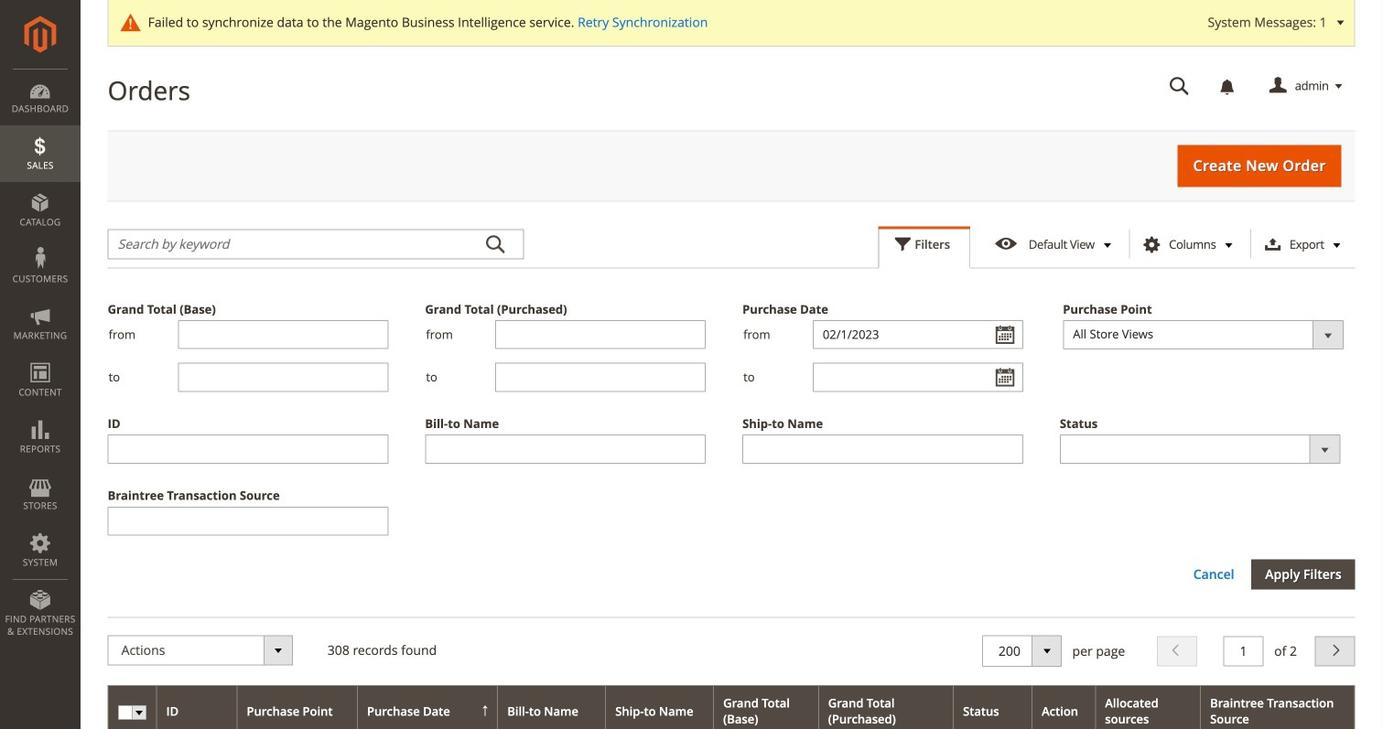 Task type: describe. For each thing, give the bounding box(es) containing it.
magento admin panel image
[[24, 16, 56, 53]]

Search by keyword text field
[[108, 229, 524, 260]]



Task type: vqa. For each thing, say whether or not it's contained in the screenshot.
"Magento Admin Panel" ICON
yes



Task type: locate. For each thing, give the bounding box(es) containing it.
None text field
[[1157, 71, 1203, 103], [178, 363, 389, 392], [495, 363, 706, 392], [425, 435, 706, 464], [743, 435, 1024, 464], [108, 507, 389, 536], [1157, 71, 1203, 103], [178, 363, 389, 392], [495, 363, 706, 392], [425, 435, 706, 464], [743, 435, 1024, 464], [108, 507, 389, 536]]

menu bar
[[0, 69, 81, 648]]

None text field
[[178, 321, 389, 350], [495, 321, 706, 350], [813, 321, 1024, 350], [813, 363, 1024, 392], [108, 435, 389, 464], [997, 642, 1052, 661], [178, 321, 389, 350], [495, 321, 706, 350], [813, 321, 1024, 350], [813, 363, 1024, 392], [108, 435, 389, 464], [997, 642, 1052, 661]]

None number field
[[1224, 637, 1264, 667]]



